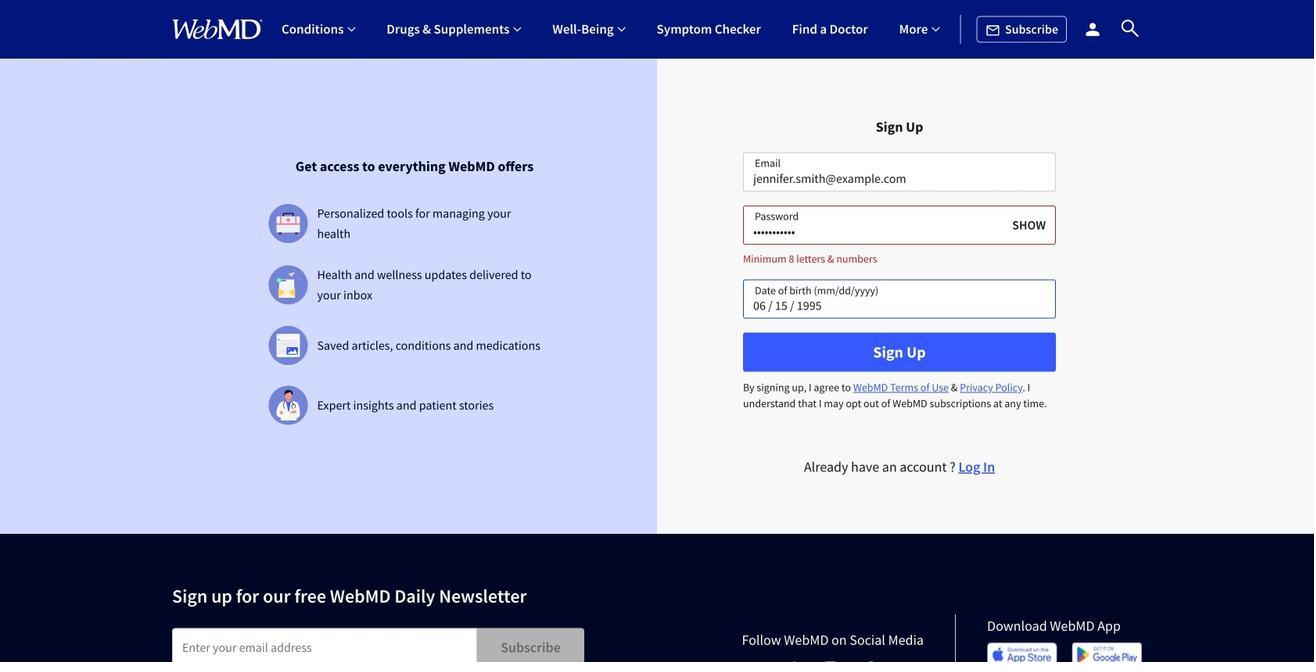 Task type: locate. For each thing, give the bounding box(es) containing it.
drugs & supplements image
[[514, 25, 521, 33]]

0 vertical spatial 4 image
[[277, 334, 300, 358]]

search image
[[1119, 17, 1142, 40]]

None password field
[[743, 206, 1056, 245]]

1 vertical spatial 4 image
[[277, 390, 300, 421]]

1 4 image from the top
[[277, 334, 300, 358]]

None text field
[[743, 152, 1056, 192], [743, 280, 1056, 319], [743, 152, 1056, 192], [743, 280, 1056, 319]]

Enter search terms text field
[[172, 629, 477, 663]]

conditions image
[[348, 25, 356, 33]]

1 image
[[277, 213, 300, 234]]

4 image
[[277, 334, 300, 358], [277, 390, 300, 421]]

2 image
[[277, 272, 300, 298]]



Task type: describe. For each thing, give the bounding box(es) containing it.
more image
[[932, 25, 940, 33]]

logo for webmd image
[[172, 19, 263, 40]]

2 4 image from the top
[[277, 390, 300, 421]]

well being image
[[618, 25, 626, 33]]



Task type: vqa. For each thing, say whether or not it's contained in the screenshot.
the 'Privacy' "Alert Dialog"
no



